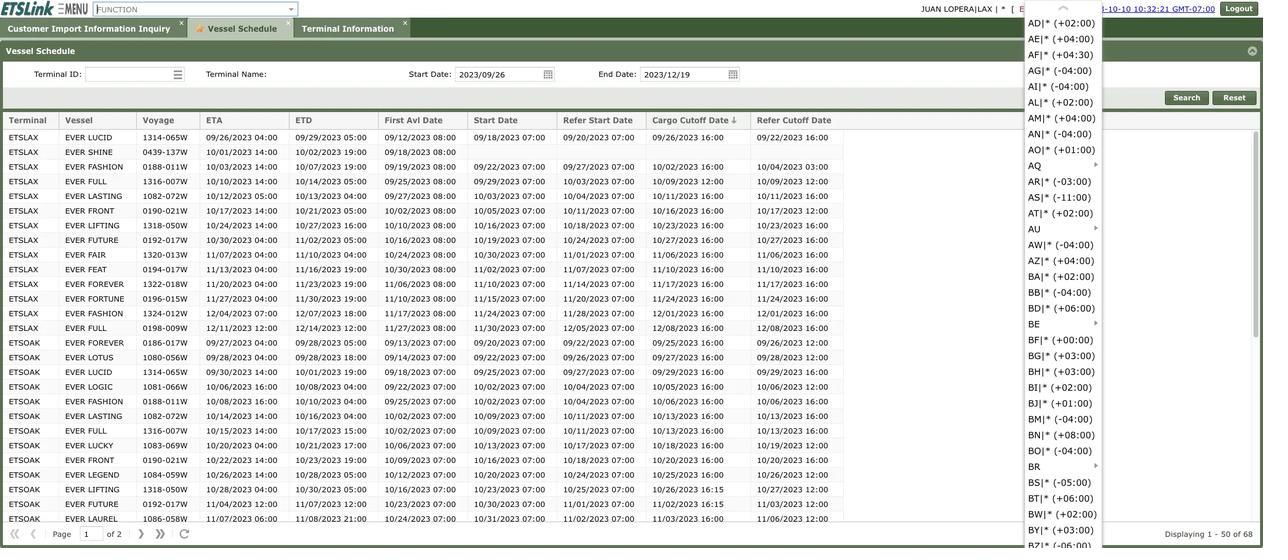 Task type: describe. For each thing, give the bounding box(es) containing it.
by|* (+03:00) link
[[1025, 522, 1102, 538]]

0 vertical spatial (+03:00)
[[1054, 351, 1096, 361]]

bd|* (+06:00) link
[[1025, 300, 1102, 316]]

az|* (+04:00) link
[[1025, 253, 1102, 268]]

2 | from the left
[[1061, 4, 1065, 14]]

bb|*
[[1028, 287, 1050, 298]]

gmt-
[[1173, 4, 1193, 14]]

04:00) up (+08:00)
[[1063, 414, 1093, 425]]

bo|*
[[1028, 446, 1051, 456]]

ad|*
[[1028, 18, 1051, 28]]

ao|*
[[1028, 144, 1051, 155]]

bm|*
[[1028, 414, 1051, 425]]

af|*
[[1028, 49, 1049, 60]]

terminal information link
[[294, 18, 411, 38]]

bi|*
[[1028, 382, 1048, 393]]

terminal information
[[302, 24, 394, 33]]

ag|*
[[1028, 65, 1051, 76]]

terminal
[[302, 24, 340, 33]]

(- up bn|* (+08:00) link at the bottom right
[[1055, 414, 1063, 425]]

bt|* (+06:00) link
[[1025, 490, 1102, 506]]

(- right ai|*
[[1051, 81, 1059, 92]]

af|* (+04:30) link
[[1025, 46, 1102, 62]]

ag|* (-04:00) link
[[1025, 62, 1102, 78]]

am|*
[[1028, 113, 1051, 123]]

bm|* (-04:00) link
[[1025, 411, 1102, 427]]

bb|* (-04:00) link
[[1025, 284, 1102, 300]]

[
[[1011, 4, 1015, 14]]

import
[[51, 24, 82, 33]]

(+02:00) inside aw|* (-04:00) az|* (+04:00) ba|* (+02:00) bb|* (-04:00) bd|* (+06:00)
[[1053, 271, 1095, 282]]

(+01:00) inside the bf|* (+00:00) bg|* (+03:00) bh|* (+03:00) bi|* (+02:00) bj|* (+01:00) bm|* (-04:00) bn|* (+08:00) bo|* (-04:00)
[[1051, 398, 1093, 409]]

11:00)
[[1061, 192, 1092, 203]]

03:00)
[[1061, 176, 1092, 187]]

(- up br link
[[1054, 446, 1062, 456]]

az|*
[[1028, 255, 1050, 266]]

bn|*
[[1028, 430, 1051, 440]]

bs|* (-05:00) bt|* (+06:00) bw|* (+02:00) by|* (+03:00)
[[1028, 478, 1097, 536]]

07:00
[[1193, 4, 1215, 14]]

be link
[[1025, 316, 1102, 332]]

0 vertical spatial (+04:00)
[[1053, 33, 1094, 44]]

ba|*
[[1028, 271, 1050, 282]]

customer import information inquiry
[[8, 24, 170, 33]]

logout link
[[1220, 2, 1258, 16]]

2 * from the left
[[1067, 4, 1072, 14]]

2 information from the left
[[342, 24, 394, 33]]

2023-
[[1085, 4, 1108, 14]]

bj|* (+01:00) link
[[1025, 395, 1102, 411]]

05:00)
[[1061, 478, 1092, 488]]

env:
[[1020, 4, 1039, 14]]

bo|* (-04:00) link
[[1025, 443, 1102, 459]]

at|* (+02:00) link
[[1025, 205, 1102, 221]]

ai|*
[[1028, 81, 1048, 92]]

an|* (-04:00) link
[[1025, 126, 1102, 142]]

04:00) down (+08:00)
[[1062, 446, 1093, 456]]

1 vertical spatial (+04:00)
[[1055, 113, 1096, 123]]

ar|*
[[1028, 176, 1050, 187]]

juan lopera|lax | * [ env: lax | *
[[922, 4, 1072, 14]]

by|*
[[1028, 525, 1049, 536]]

an|*
[[1028, 129, 1051, 139]]

04:00) down (+04:30) on the top
[[1062, 65, 1092, 76]]

logout
[[1226, 4, 1253, 13]]

bt|*
[[1028, 493, 1049, 504]]

bf|* (+00:00) link
[[1025, 332, 1102, 348]]

customer import information inquiry link
[[0, 18, 187, 38]]

04:00) up ao|* (+01:00) link
[[1062, 129, 1092, 139]]

(+03:00) inside bs|* (-05:00) bt|* (+06:00) bw|* (+02:00) by|* (+03:00)
[[1053, 525, 1094, 536]]

(- up at|* (+02:00) link in the right top of the page
[[1053, 192, 1061, 203]]

aw|* (-04:00) link
[[1025, 237, 1102, 253]]

customer
[[8, 24, 49, 33]]

inquiry
[[139, 24, 170, 33]]

bs|* (-05:00) link
[[1025, 475, 1102, 490]]

br link
[[1025, 459, 1102, 475]]

vessel schedule
[[208, 24, 277, 33]]

bi|* (+02:00) link
[[1025, 379, 1102, 395]]

juan
[[922, 4, 941, 14]]

10:32:21
[[1134, 4, 1170, 14]]

(- up 'az|* (+04:00)' link
[[1056, 240, 1064, 250]]

1 * from the left
[[1001, 4, 1006, 14]]



Task type: vqa. For each thing, say whether or not it's contained in the screenshot.
] at the right
no



Task type: locate. For each thing, give the bounding box(es) containing it.
(+03:00) up bi|* (+02:00) link
[[1054, 366, 1095, 377]]

ae|* (+04:00) link
[[1025, 31, 1102, 46]]

1 horizontal spatial information
[[342, 24, 394, 33]]

bd|*
[[1028, 303, 1051, 314]]

ba|* (+02:00) link
[[1025, 268, 1102, 284]]

| left [
[[995, 4, 999, 14]]

(+01:00) inside 'ad|* (+02:00) ae|* (+04:00) af|* (+04:30) ag|* (-04:00) ai|* (-04:00) al|* (+02:00) am|* (+04:00) an|* (-04:00) ao|* (+01:00)'
[[1054, 144, 1096, 155]]

aq
[[1028, 160, 1041, 171]]

bn|* (+08:00) link
[[1025, 427, 1102, 443]]

| right lax
[[1061, 4, 1065, 14]]

*
[[1001, 4, 1006, 14], [1067, 4, 1072, 14]]

lopera|lax
[[944, 4, 992, 14]]

(+06:00) down the 05:00)
[[1052, 493, 1094, 504]]

1 horizontal spatial |
[[1061, 4, 1065, 14]]

(+01:00) up bm|* (-04:00) 'link'
[[1051, 398, 1093, 409]]

(+02:00)
[[1054, 18, 1096, 28], [1052, 97, 1094, 107], [1052, 208, 1094, 218], [1053, 271, 1095, 282], [1051, 382, 1092, 393], [1056, 509, 1097, 520]]

al|* (+02:00) link
[[1025, 94, 1102, 110]]

bj|*
[[1028, 398, 1048, 409]]

(+02:00) inside "ar|* (-03:00) as|* (-11:00) at|* (+02:00)"
[[1052, 208, 1094, 218]]

|
[[995, 4, 999, 14], [1061, 4, 1065, 14]]

am|* (+04:00) link
[[1025, 110, 1102, 126]]

(+02:00) inside the bf|* (+00:00) bg|* (+03:00) bh|* (+03:00) bi|* (+02:00) bj|* (+01:00) bm|* (-04:00) bn|* (+08:00) bo|* (-04:00)
[[1051, 382, 1092, 393]]

au link
[[1025, 221, 1102, 237]]

ae|*
[[1028, 33, 1050, 44]]

information right terminal
[[342, 24, 394, 33]]

aq link
[[1025, 157, 1102, 173]]

1 vertical spatial (+06:00)
[[1052, 493, 1094, 504]]

ar|* (-03:00) link
[[1025, 173, 1102, 189]]

(- up as|* (-11:00) link
[[1053, 176, 1061, 187]]

(- inside bs|* (-05:00) bt|* (+06:00) bw|* (+02:00) by|* (+03:00)
[[1053, 478, 1061, 488]]

ad|* (+02:00) link
[[1025, 15, 1102, 31]]

bw|*
[[1028, 509, 1053, 520]]

1 information from the left
[[84, 24, 136, 33]]

lax
[[1044, 4, 1058, 14]]

(+06:00) up the be link
[[1054, 303, 1096, 314]]

at|*
[[1028, 208, 1049, 218]]

bs|*
[[1028, 478, 1050, 488]]

0 vertical spatial (+01:00)
[[1054, 144, 1096, 155]]

au
[[1028, 224, 1041, 234]]

10
[[1121, 4, 1131, 14]]

04:00) up the bd|* (+06:00) link
[[1061, 287, 1092, 298]]

bh|*
[[1028, 366, 1051, 377]]

schedule
[[238, 24, 277, 33]]

(+04:30)
[[1052, 49, 1094, 60]]

0 horizontal spatial |
[[995, 4, 999, 14]]

(- up the bd|* (+06:00) link
[[1053, 287, 1061, 298]]

(+03:00) down bw|* (+02:00) link
[[1053, 525, 1094, 536]]

(+04:00) up an|* (-04:00) link
[[1055, 113, 1096, 123]]

(+04:00) up ba|* (+02:00) link
[[1053, 255, 1095, 266]]

(+01:00)
[[1054, 144, 1096, 155], [1051, 398, 1093, 409]]

04:00)
[[1062, 65, 1092, 76], [1059, 81, 1089, 92], [1062, 129, 1092, 139], [1064, 240, 1094, 250], [1061, 287, 1092, 298], [1063, 414, 1093, 425], [1062, 446, 1093, 456]]

1 vertical spatial (+03:00)
[[1054, 366, 1095, 377]]

be
[[1028, 319, 1040, 329]]

1 horizontal spatial *
[[1067, 4, 1072, 14]]

aw|*
[[1028, 240, 1053, 250]]

0 horizontal spatial *
[[1001, 4, 1006, 14]]

(- up ai|* (-04:00) link
[[1054, 65, 1062, 76]]

(+06:00)
[[1054, 303, 1096, 314], [1052, 493, 1094, 504]]

(+01:00) up aq link
[[1054, 144, 1096, 155]]

(+06:00) inside bs|* (-05:00) bt|* (+06:00) bw|* (+02:00) by|* (+03:00)
[[1052, 493, 1094, 504]]

ad|* (+02:00) ae|* (+04:00) af|* (+04:30) ag|* (-04:00) ai|* (-04:00) al|* (+02:00) am|* (+04:00) an|* (-04:00) ao|* (+01:00)
[[1028, 18, 1096, 155]]

2 vertical spatial (+03:00)
[[1053, 525, 1094, 536]]

bh|* (+03:00) link
[[1025, 364, 1102, 379]]

(-
[[1054, 65, 1062, 76], [1051, 81, 1059, 92], [1054, 129, 1062, 139], [1053, 176, 1061, 187], [1053, 192, 1061, 203], [1056, 240, 1064, 250], [1053, 287, 1061, 298], [1055, 414, 1063, 425], [1054, 446, 1062, 456], [1053, 478, 1061, 488]]

(+04:00) up (+04:30) on the top
[[1053, 33, 1094, 44]]

1 vertical spatial (+01:00)
[[1051, 398, 1093, 409]]

information
[[84, 24, 136, 33], [342, 24, 394, 33]]

bg|*
[[1028, 351, 1051, 361]]

bg|* (+03:00) link
[[1025, 348, 1102, 364]]

as|* (-11:00) link
[[1025, 189, 1102, 205]]

ar|* (-03:00) as|* (-11:00) at|* (+02:00)
[[1028, 176, 1094, 218]]

aw|* (-04:00) az|* (+04:00) ba|* (+02:00) bb|* (-04:00) bd|* (+06:00)
[[1028, 240, 1096, 314]]

04:00) up 'az|* (+04:00)' link
[[1064, 240, 1094, 250]]

(+02:00) up 'by|* (+03:00)' link
[[1056, 509, 1097, 520]]

(+04:00)
[[1053, 33, 1094, 44], [1055, 113, 1096, 123], [1053, 255, 1095, 266]]

2 vertical spatial (+04:00)
[[1053, 255, 1095, 266]]

(+02:00) up am|* (+04:00) "link"
[[1052, 97, 1094, 107]]

vessel
[[208, 24, 236, 33]]

Function text field
[[93, 2, 285, 16]]

2023-10-10 10:32:21 gmt-07:00
[[1085, 4, 1215, 14]]

(+08:00)
[[1054, 430, 1095, 440]]

(+06:00) inside aw|* (-04:00) az|* (+04:00) ba|* (+02:00) bb|* (-04:00) bd|* (+06:00)
[[1054, 303, 1096, 314]]

0 horizontal spatial information
[[84, 24, 136, 33]]

(- up bt|* (+06:00) link
[[1053, 478, 1061, 488]]

ao|* (+01:00) link
[[1025, 142, 1102, 157]]

(+02:00) up bj|* (+01:00) link
[[1051, 382, 1092, 393]]

al|*
[[1028, 97, 1049, 107]]

bf|* (+00:00) bg|* (+03:00) bh|* (+03:00) bi|* (+02:00) bj|* (+01:00) bm|* (-04:00) bn|* (+08:00) bo|* (-04:00)
[[1028, 335, 1096, 456]]

* left [
[[1001, 4, 1006, 14]]

(- up ao|* (+01:00) link
[[1054, 129, 1062, 139]]

(+02:00) down the 11:00) at right top
[[1052, 208, 1094, 218]]

04:00) up al|* (+02:00) link
[[1059, 81, 1089, 92]]

ai|* (-04:00) link
[[1025, 78, 1102, 94]]

br
[[1028, 462, 1041, 472]]

0 vertical spatial (+06:00)
[[1054, 303, 1096, 314]]

10-
[[1108, 4, 1121, 14]]

* up ad|* (+02:00) link
[[1067, 4, 1072, 14]]

bf|*
[[1028, 335, 1049, 345]]

(+02:00) up bb|* (-04:00) link
[[1053, 271, 1095, 282]]

information right import
[[84, 24, 136, 33]]

(+00:00)
[[1052, 335, 1094, 345]]

(+04:00) inside aw|* (-04:00) az|* (+04:00) ba|* (+02:00) bb|* (-04:00) bd|* (+06:00)
[[1053, 255, 1095, 266]]

vessel schedule link
[[187, 18, 294, 38]]

(+03:00) down '(+00:00)'
[[1054, 351, 1096, 361]]

(+02:00) up "ae|* (+04:00)" 'link' in the top right of the page
[[1054, 18, 1096, 28]]

bw|* (+02:00) link
[[1025, 506, 1102, 522]]

(+02:00) inside bs|* (-05:00) bt|* (+06:00) bw|* (+02:00) by|* (+03:00)
[[1056, 509, 1097, 520]]

as|*
[[1028, 192, 1050, 203]]

1 | from the left
[[995, 4, 999, 14]]



